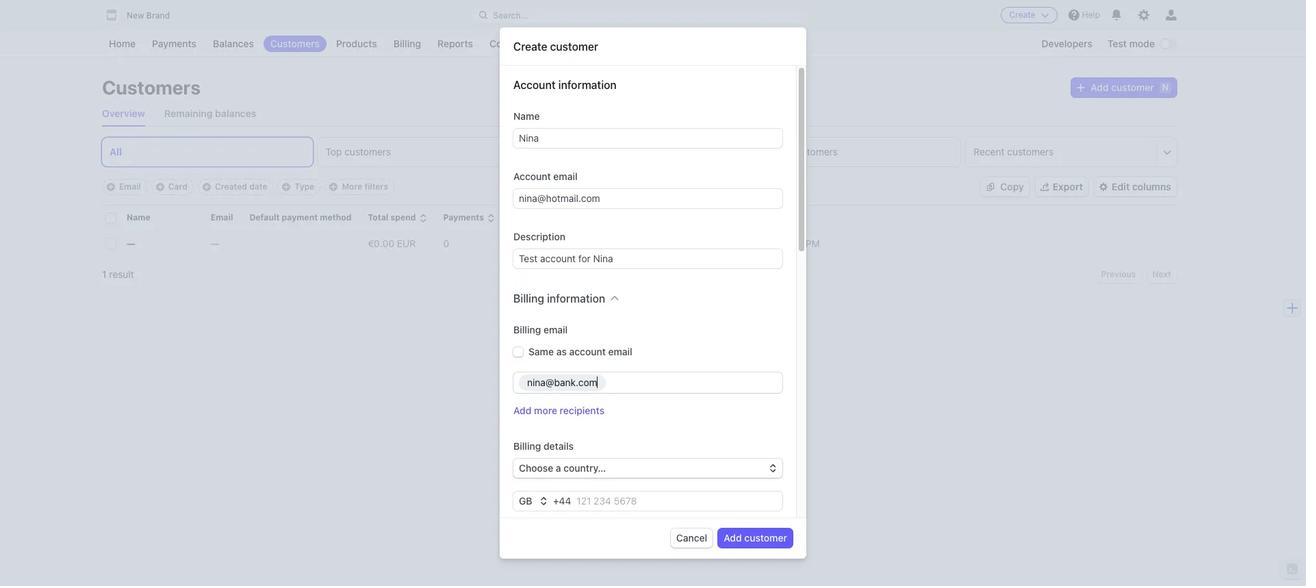 Task type: describe. For each thing, give the bounding box(es) containing it.
filters
[[365, 182, 388, 192]]

add type image
[[283, 183, 291, 191]]

repeat customers link
[[751, 138, 961, 166]]

first-time customers link
[[534, 138, 745, 166]]

0 horizontal spatial payments
[[152, 38, 197, 49]]

balances
[[213, 38, 254, 49]]

create customer
[[514, 40, 599, 53]]

Description text field
[[514, 249, 783, 268]]

all link
[[102, 138, 313, 166]]

billing link
[[387, 36, 428, 52]]

new brand
[[127, 10, 170, 21]]

billing details
[[514, 440, 574, 452]]

Select Item checkbox
[[106, 238, 116, 248]]

1 horizontal spatial email
[[211, 212, 233, 223]]

email for account email
[[554, 171, 578, 182]]

open overflow menu image
[[1164, 148, 1172, 156]]

billing for billing details
[[514, 440, 541, 452]]

type
[[295, 182, 315, 192]]

0 vertical spatial add
[[1091, 82, 1109, 93]]

add email image
[[107, 183, 115, 191]]

remaining balances link
[[164, 101, 257, 126]]

payment
[[282, 212, 318, 223]]

billing information
[[514, 292, 606, 305]]

result
[[109, 269, 134, 280]]

time
[[565, 146, 585, 158]]

cancel button
[[671, 529, 713, 548]]

0
[[443, 237, 449, 249]]

default payment method
[[250, 212, 352, 223]]

same
[[529, 346, 554, 358]]

add for the add more recipients button
[[514, 405, 532, 416]]

information for billing information
[[547, 292, 606, 305]]

payments link
[[145, 36, 203, 52]]

products link
[[329, 36, 384, 52]]

previous
[[1102, 269, 1137, 279]]

country…
[[564, 462, 606, 474]]

account for account information
[[514, 79, 556, 91]]

— for 1st — 'link' from left
[[127, 237, 135, 249]]

toolbar containing email
[[102, 179, 395, 195]]

1
[[102, 269, 107, 280]]

details
[[544, 440, 574, 452]]

default
[[250, 212, 280, 223]]

billing for billing information
[[514, 292, 545, 305]]

create for create customer
[[514, 40, 548, 53]]

add created date image
[[203, 183, 211, 191]]

customers link
[[264, 36, 327, 52]]

add customer button
[[719, 529, 793, 548]]

email inside toolbar
[[119, 182, 141, 192]]

tab list containing overview
[[102, 101, 1177, 127]]

copy
[[1001, 181, 1024, 192]]

mode
[[1130, 38, 1155, 49]]

total
[[368, 212, 389, 223]]

developers link
[[1035, 36, 1100, 52]]

customers inside 'customers' link
[[270, 38, 320, 49]]

export button
[[1035, 177, 1089, 197]]

copy button
[[982, 177, 1030, 197]]

top
[[326, 146, 342, 158]]

2 — link from the left
[[211, 232, 250, 254]]

2 €0.00 eur link from the left
[[512, 232, 576, 254]]

balances
[[215, 108, 257, 119]]

eur for second €0.00 eur link from the right
[[541, 237, 560, 249]]

spend
[[391, 212, 416, 223]]

+
[[553, 495, 559, 507]]

1 — link from the left
[[127, 232, 167, 254]]

add more recipients
[[514, 405, 605, 416]]

billing email
[[514, 324, 568, 336]]

test mode
[[1108, 38, 1155, 49]]

created for created date
[[215, 182, 247, 192]]

pm
[[806, 237, 820, 249]]

7:21
[[783, 237, 804, 249]]

new
[[127, 10, 144, 21]]

more for more
[[544, 38, 568, 49]]

1 horizontal spatial name
[[514, 110, 540, 122]]

nina@bank.com
[[527, 377, 598, 388]]

2 €0.00 from the left
[[512, 237, 538, 249]]

recipients
[[560, 405, 605, 416]]

account information
[[514, 79, 617, 91]]

account
[[570, 346, 606, 358]]

€0.00 eur for third €0.00 eur link from right
[[368, 237, 416, 249]]

method
[[320, 212, 352, 223]]

first-time customers
[[542, 146, 634, 158]]

reports
[[438, 38, 473, 49]]

Search… search field
[[471, 7, 808, 24]]

account email
[[514, 171, 578, 182]]

information for account information
[[559, 79, 617, 91]]

recent customers
[[974, 146, 1054, 158]]

remaining
[[164, 108, 213, 119]]

new brand button
[[102, 5, 184, 25]]

customer inside button
[[745, 532, 788, 544]]

add more recipients button
[[514, 404, 605, 418]]

44
[[559, 495, 571, 507]]

17,
[[766, 237, 780, 249]]

edit columns button
[[1095, 177, 1177, 197]]

more filters
[[342, 182, 388, 192]]

oct 17, 7:21 pm link
[[747, 232, 1177, 254]]

oct 17, 7:21 pm
[[747, 237, 820, 249]]

€0.00 eur for 1st €0.00 eur link from the right
[[576, 237, 624, 249]]

first-
[[542, 146, 565, 158]]

1 vertical spatial name
[[127, 212, 150, 223]]

add for add customer button
[[724, 532, 742, 544]]

cancel
[[677, 532, 708, 544]]



Task type: locate. For each thing, give the bounding box(es) containing it.
more inside button
[[544, 38, 568, 49]]

0 vertical spatial add customer
[[1091, 82, 1155, 93]]

create
[[1010, 10, 1036, 20], [514, 40, 548, 53]]

1 horizontal spatial eur
[[541, 237, 560, 249]]

name right select all checkbox
[[127, 212, 150, 223]]

2 tab list from the top
[[102, 138, 1177, 166]]

—
[[127, 237, 135, 249], [211, 237, 219, 249]]

add customer right svg icon
[[1091, 82, 1155, 93]]

overview
[[102, 108, 145, 119]]

created date
[[215, 182, 267, 192]]

oct
[[747, 237, 763, 249]]

1 vertical spatial add
[[514, 405, 532, 416]]

email down add created date 'icon'
[[211, 212, 233, 223]]

2 vertical spatial customer
[[745, 532, 788, 544]]

more for more filters
[[342, 182, 363, 192]]

2 horizontal spatial €0.00 eur
[[576, 237, 624, 249]]

1 horizontal spatial customer
[[745, 532, 788, 544]]

1 — from the left
[[127, 237, 135, 249]]

account
[[514, 79, 556, 91], [514, 171, 551, 182]]

add
[[1091, 82, 1109, 93], [514, 405, 532, 416], [724, 532, 742, 544]]

1 horizontal spatial — link
[[211, 232, 250, 254]]

toolbar
[[102, 179, 395, 195]]

more button
[[538, 36, 588, 52]]

repeat
[[758, 146, 789, 158]]

€0.00 eur for second €0.00 eur link from the right
[[512, 237, 560, 249]]

next
[[1153, 269, 1172, 279]]

1 tab list from the top
[[102, 101, 1177, 127]]

2 horizontal spatial customer
[[1112, 82, 1155, 93]]

a
[[556, 462, 561, 474]]

same as account email
[[529, 346, 633, 358]]

0 horizontal spatial create
[[514, 40, 548, 53]]

eur up billing information
[[541, 237, 560, 249]]

payments up 0 link
[[443, 212, 484, 223]]

— link right the select item checkbox
[[127, 232, 167, 254]]

customers for top customers
[[345, 146, 391, 158]]

0 vertical spatial create
[[1010, 10, 1036, 20]]

1 eur from the left
[[397, 237, 416, 249]]

more up account information on the top left of the page
[[544, 38, 568, 49]]

all
[[110, 146, 122, 158]]

2 eur from the left
[[541, 237, 560, 249]]

email
[[554, 171, 578, 182], [544, 324, 568, 336], [609, 346, 633, 358]]

1 vertical spatial more
[[342, 182, 363, 192]]

1 €0.00 eur from the left
[[368, 237, 416, 249]]

date
[[249, 182, 267, 192]]

search…
[[493, 10, 528, 20]]

1 horizontal spatial €0.00 eur
[[512, 237, 560, 249]]

total spend
[[368, 212, 416, 223]]

€0.00 down total
[[368, 237, 395, 249]]

home link
[[102, 36, 143, 52]]

€0.00 eur up description text box
[[576, 237, 624, 249]]

0 horizontal spatial eur
[[397, 237, 416, 249]]

eur for third €0.00 eur link from right
[[397, 237, 416, 249]]

add customer right cancel
[[724, 532, 788, 544]]

edit
[[1112, 181, 1130, 192]]

+ 44
[[553, 495, 571, 507]]

created
[[215, 182, 247, 192], [747, 212, 780, 223]]

choose
[[519, 462, 554, 474]]

1 horizontal spatial add
[[724, 532, 742, 544]]

billing up choose
[[514, 440, 541, 452]]

€0.00
[[368, 237, 395, 249], [512, 237, 538, 249], [576, 237, 602, 249]]

1 horizontal spatial €0.00
[[512, 237, 538, 249]]

0 horizontal spatial email
[[119, 182, 141, 192]]

Name text field
[[514, 129, 783, 148]]

2 vertical spatial email
[[609, 346, 633, 358]]

2 — from the left
[[211, 237, 219, 249]]

add customer inside add customer button
[[724, 532, 788, 544]]

2 vertical spatial add
[[724, 532, 742, 544]]

1 €0.00 from the left
[[368, 237, 395, 249]]

0 vertical spatial email
[[119, 182, 141, 192]]

customers for repeat customers
[[792, 146, 838, 158]]

information up billing email
[[547, 292, 606, 305]]

1 vertical spatial customer
[[1112, 82, 1155, 93]]

1 vertical spatial payments
[[443, 212, 484, 223]]

1 horizontal spatial customers
[[270, 38, 320, 49]]

€0.00 eur up billing information
[[512, 237, 560, 249]]

0 horizontal spatial name
[[127, 212, 150, 223]]

0 vertical spatial customer
[[550, 40, 599, 53]]

2 horizontal spatial add
[[1091, 82, 1109, 93]]

0 vertical spatial account
[[514, 79, 556, 91]]

0 horizontal spatial — link
[[127, 232, 167, 254]]

€0.00 right description
[[576, 237, 602, 249]]

0 horizontal spatial add customer
[[724, 532, 788, 544]]

2 customers from the left
[[587, 146, 634, 158]]

1 customers from the left
[[345, 146, 391, 158]]

0 vertical spatial tab list
[[102, 101, 1177, 127]]

add more filters image
[[330, 183, 338, 191]]

€0.00 eur link
[[368, 232, 443, 254], [512, 232, 576, 254], [576, 232, 664, 254]]

columns
[[1133, 181, 1172, 192]]

1 vertical spatial account
[[514, 171, 551, 182]]

create button
[[1002, 7, 1058, 23]]

created up oct
[[747, 212, 780, 223]]

name
[[514, 110, 540, 122], [127, 212, 150, 223]]

information down 'more' button
[[559, 79, 617, 91]]

create up developers link
[[1010, 10, 1036, 20]]

0 horizontal spatial more
[[342, 182, 363, 192]]

email right add email icon
[[119, 182, 141, 192]]

billing left reports at the left top of the page
[[394, 38, 421, 49]]

email
[[119, 182, 141, 192], [211, 212, 233, 223]]

remaining balances
[[164, 108, 257, 119]]

0 vertical spatial payments
[[152, 38, 197, 49]]

tab list
[[102, 101, 1177, 127], [102, 138, 1177, 166]]

tab list containing all
[[102, 138, 1177, 166]]

nina@bank.com text field
[[519, 374, 777, 392]]

— for 2nd — 'link'
[[211, 237, 219, 249]]

1 horizontal spatial more
[[544, 38, 568, 49]]

0 horizontal spatial €0.00 eur
[[368, 237, 416, 249]]

0 link
[[443, 232, 512, 254]]

€0.00 up billing information
[[512, 237, 538, 249]]

€0.00 eur link down 'spend'
[[368, 232, 443, 254]]

0 vertical spatial more
[[544, 38, 568, 49]]

billing for billing
[[394, 38, 421, 49]]

as
[[557, 346, 567, 358]]

eur for 1st €0.00 eur link from the right
[[605, 237, 624, 249]]

2 account from the top
[[514, 171, 551, 182]]

create for create
[[1010, 10, 1036, 20]]

1 result
[[102, 269, 134, 280]]

top customers
[[326, 146, 391, 158]]

1 vertical spatial email
[[544, 324, 568, 336]]

add right svg icon
[[1091, 82, 1109, 93]]

account down create customer
[[514, 79, 556, 91]]

0 horizontal spatial customer
[[550, 40, 599, 53]]

0 vertical spatial name
[[514, 110, 540, 122]]

1 vertical spatial customers
[[102, 76, 201, 99]]

export
[[1053, 181, 1084, 192]]

customers left products
[[270, 38, 320, 49]]

3 eur from the left
[[605, 237, 624, 249]]

3 €0.00 eur from the left
[[576, 237, 624, 249]]

information
[[559, 79, 617, 91], [547, 292, 606, 305]]

n
[[1163, 82, 1169, 92]]

card
[[168, 182, 188, 192]]

svg image
[[987, 183, 995, 191]]

3 €0.00 eur link from the left
[[576, 232, 664, 254]]

email up as
[[544, 324, 568, 336]]

account down first- at top left
[[514, 171, 551, 182]]

create inside button
[[1010, 10, 1036, 20]]

customers right repeat
[[792, 146, 838, 158]]

payments
[[152, 38, 197, 49], [443, 212, 484, 223]]

more
[[544, 38, 568, 49], [342, 182, 363, 192]]

billing up billing email
[[514, 292, 545, 305]]

overview link
[[102, 101, 145, 126]]

choose a country… button
[[514, 459, 783, 478]]

0 vertical spatial created
[[215, 182, 247, 192]]

customers
[[270, 38, 320, 49], [102, 76, 201, 99]]

name down account information on the top left of the page
[[514, 110, 540, 122]]

account for account email
[[514, 171, 551, 182]]

121 234 5678 telephone field
[[571, 492, 783, 511]]

reports link
[[431, 36, 480, 52]]

choose a country…
[[519, 462, 606, 474]]

1 €0.00 eur link from the left
[[368, 232, 443, 254]]

svg image
[[1078, 84, 1086, 92]]

0 horizontal spatial customers
[[102, 76, 201, 99]]

1 horizontal spatial payments
[[443, 212, 484, 223]]

top customers link
[[318, 138, 529, 166]]

products
[[336, 38, 377, 49]]

create down search… on the top
[[514, 40, 548, 53]]

3 €0.00 from the left
[[576, 237, 602, 249]]

connect link
[[483, 36, 535, 52]]

email right account
[[609, 346, 633, 358]]

add card image
[[156, 183, 164, 191]]

customers up overview
[[102, 76, 201, 99]]

customers
[[345, 146, 391, 158], [587, 146, 634, 158], [792, 146, 838, 158], [1008, 146, 1054, 158]]

edit columns
[[1112, 181, 1172, 192]]

created inside toolbar
[[215, 182, 247, 192]]

email down time
[[554, 171, 578, 182]]

email for billing email
[[544, 324, 568, 336]]

eur down 'spend'
[[397, 237, 416, 249]]

add left more
[[514, 405, 532, 416]]

— down add created date 'icon'
[[211, 237, 219, 249]]

customers right time
[[587, 146, 634, 158]]

Account email email field
[[514, 189, 783, 208]]

created for created
[[747, 212, 780, 223]]

previous button
[[1096, 266, 1142, 283]]

2 horizontal spatial eur
[[605, 237, 624, 249]]

test
[[1108, 38, 1127, 49]]

0 horizontal spatial add
[[514, 405, 532, 416]]

4 customers from the left
[[1008, 146, 1054, 158]]

1 horizontal spatial created
[[747, 212, 780, 223]]

customers up copy in the right top of the page
[[1008, 146, 1054, 158]]

brand
[[146, 10, 170, 21]]

3 customers from the left
[[792, 146, 838, 158]]

tab list up account email email field on the top
[[102, 138, 1177, 166]]

1 vertical spatial information
[[547, 292, 606, 305]]

more right add more filters 'icon'
[[342, 182, 363, 192]]

more
[[534, 405, 558, 416]]

0 horizontal spatial €0.00
[[368, 237, 395, 249]]

0 vertical spatial email
[[554, 171, 578, 182]]

recent
[[974, 146, 1005, 158]]

€0.00 eur down total spend in the left top of the page
[[368, 237, 416, 249]]

created right add created date 'icon'
[[215, 182, 247, 192]]

tab list up name text field
[[102, 101, 1177, 127]]

connect
[[490, 38, 528, 49]]

— right the select item checkbox
[[127, 237, 135, 249]]

1 vertical spatial created
[[747, 212, 780, 223]]

billing up same
[[514, 324, 541, 336]]

1 vertical spatial add customer
[[724, 532, 788, 544]]

1 vertical spatial email
[[211, 212, 233, 223]]

0 vertical spatial information
[[559, 79, 617, 91]]

1 horizontal spatial add customer
[[1091, 82, 1155, 93]]

next button
[[1148, 266, 1177, 283]]

customers right top
[[345, 146, 391, 158]]

balances link
[[206, 36, 261, 52]]

0 vertical spatial customers
[[270, 38, 320, 49]]

1 horizontal spatial create
[[1010, 10, 1036, 20]]

home
[[109, 38, 136, 49]]

developers
[[1042, 38, 1093, 49]]

eur up description text box
[[605, 237, 624, 249]]

recent customers link
[[967, 138, 1157, 166]]

€0.00 eur link down account email email field on the top
[[576, 232, 664, 254]]

2 €0.00 eur from the left
[[512, 237, 560, 249]]

0 horizontal spatial —
[[127, 237, 135, 249]]

Select All checkbox
[[106, 213, 116, 223]]

0 horizontal spatial created
[[215, 182, 247, 192]]

1 vertical spatial tab list
[[102, 138, 1177, 166]]

— link down default
[[211, 232, 250, 254]]

€0.00 eur link up billing information
[[512, 232, 576, 254]]

add right cancel
[[724, 532, 742, 544]]

billing for billing email
[[514, 324, 541, 336]]

2 horizontal spatial €0.00
[[576, 237, 602, 249]]

1 vertical spatial create
[[514, 40, 548, 53]]

payments down brand on the top left of the page
[[152, 38, 197, 49]]

1 horizontal spatial —
[[211, 237, 219, 249]]

1 account from the top
[[514, 79, 556, 91]]

customers for recent customers
[[1008, 146, 1054, 158]]

add customer
[[1091, 82, 1155, 93], [724, 532, 788, 544]]



Task type: vqa. For each thing, say whether or not it's contained in the screenshot.
first customers from the right
yes



